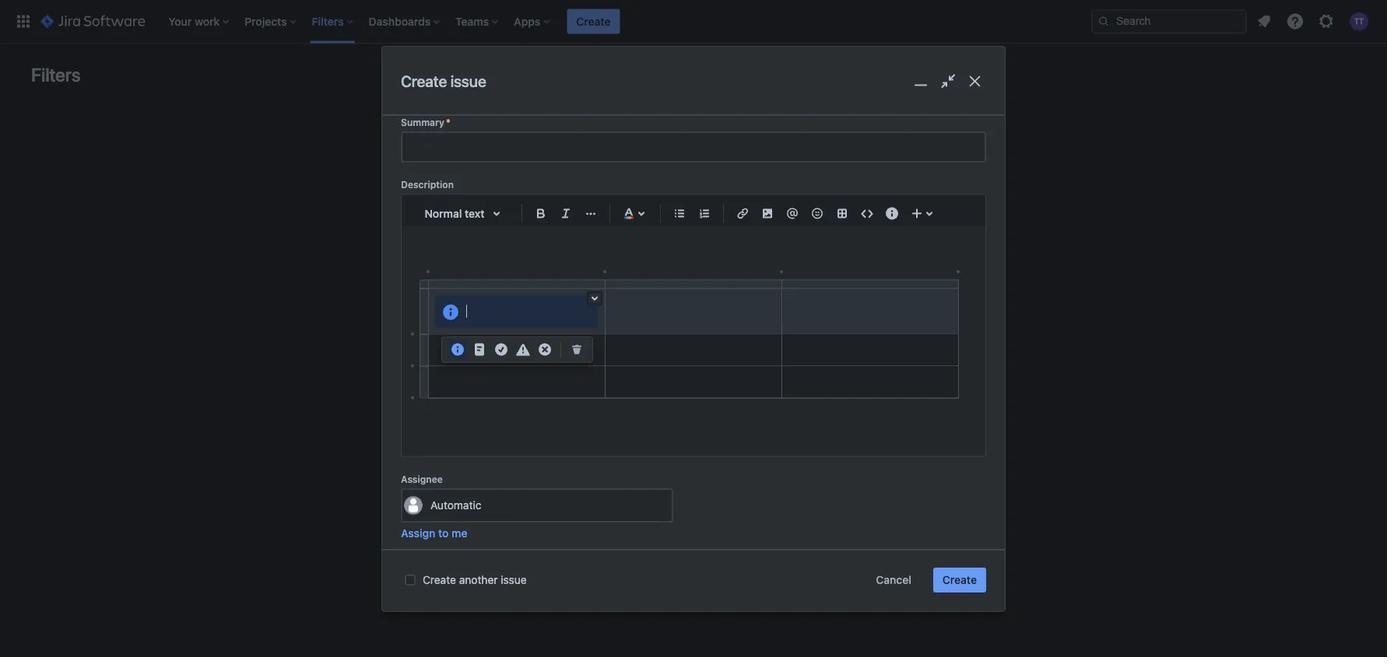 Task type: locate. For each thing, give the bounding box(es) containing it.
then,
[[710, 288, 738, 301]]

search
[[632, 288, 666, 301]]

info image
[[448, 340, 467, 359]]

normal text button
[[417, 196, 515, 231]]

emoji image
[[808, 204, 827, 223]]

0 horizontal spatial a
[[603, 273, 608, 286]]

error image
[[536, 340, 554, 359]]

0 vertical spatial issue
[[450, 72, 486, 90]]

1 vertical spatial to
[[438, 527, 449, 540]]

numbered list ⌘⇧7 image
[[695, 204, 714, 223]]

criteria.
[[668, 288, 707, 301]]

assign to me button
[[401, 526, 467, 542]]

remove image
[[567, 340, 586, 359]]

create down the
[[831, 288, 863, 301]]

1 vertical spatial a
[[866, 288, 872, 301]]

italic ⌘i image
[[557, 204, 575, 223]]

panel info image
[[441, 303, 460, 322]]

the
[[846, 273, 862, 286]]

me
[[452, 527, 467, 540]]

to left me
[[438, 527, 449, 540]]

create another issue
[[423, 574, 527, 587]]

create button
[[567, 9, 620, 34], [933, 568, 986, 593]]

filter
[[611, 273, 634, 286]]

create issue
[[401, 72, 486, 90]]

warning image
[[514, 340, 532, 359]]

add image, video, or file image
[[758, 204, 777, 223]]

0 vertical spatial to
[[818, 288, 828, 301]]

searching.
[[652, 273, 705, 286]]

automatic
[[430, 499, 481, 512]]

create button inside the primary element
[[567, 9, 620, 34]]

enter
[[577, 288, 604, 301]]

0 vertical spatial create
[[568, 273, 600, 286]]

1 horizontal spatial issue
[[501, 574, 527, 587]]

link image
[[733, 204, 752, 223]]

0 horizontal spatial create button
[[567, 9, 620, 34]]

assign
[[401, 527, 435, 540]]

cancel
[[876, 574, 911, 587]]

create up enter
[[568, 273, 600, 286]]

issue up '*'
[[450, 72, 486, 90]]

to right as
[[818, 288, 828, 301]]

a right as
[[866, 288, 872, 301]]

select
[[741, 288, 771, 301]]

create inside the primary element
[[576, 15, 611, 28]]

summary
[[401, 117, 444, 128]]

issue
[[450, 72, 486, 90], [501, 574, 527, 587]]

success image
[[492, 340, 511, 359]]

0 vertical spatial a
[[603, 273, 608, 286]]

from the sidebar and enter your search criteria. then, select
[[515, 273, 862, 301]]

mention image
[[783, 204, 802, 223]]

create inside to create a filter.
[[831, 288, 863, 301]]

create
[[568, 273, 600, 286], [831, 288, 863, 301]]

filter.
[[681, 304, 706, 317]]

can
[[547, 273, 565, 286]]

1 horizontal spatial create
[[831, 288, 863, 301]]

a left filter
[[603, 273, 608, 286]]

1 horizontal spatial create button
[[933, 568, 986, 593]]

normal
[[425, 207, 462, 220]]

Search field
[[1091, 9, 1247, 34]]

0 vertical spatial create button
[[567, 9, 620, 34]]

0 horizontal spatial to
[[438, 527, 449, 540]]

a
[[603, 273, 608, 286], [866, 288, 872, 301]]

summary *
[[401, 117, 451, 128]]

1 vertical spatial create button
[[933, 568, 986, 593]]

issue right another
[[501, 574, 527, 587]]

as
[[803, 288, 815, 301]]

bold ⌘b image
[[532, 204, 550, 223]]

None text field
[[402, 133, 985, 161]]

a inside to create a filter.
[[866, 288, 872, 301]]

search image
[[1098, 15, 1110, 28]]

1 vertical spatial issue
[[501, 574, 527, 587]]

exit full screen image
[[937, 70, 959, 92]]

jira software image
[[40, 12, 145, 31], [40, 12, 145, 31]]

1 horizontal spatial a
[[866, 288, 872, 301]]

create banner
[[0, 0, 1387, 44]]

1 vertical spatial create
[[831, 288, 863, 301]]

to
[[818, 288, 828, 301], [438, 527, 449, 540]]

note image
[[470, 340, 489, 359]]

your
[[607, 288, 629, 301]]

1 horizontal spatial to
[[818, 288, 828, 301]]

create
[[576, 15, 611, 28], [401, 72, 447, 90], [423, 574, 456, 587], [943, 574, 977, 587]]



Task type: describe. For each thing, give the bounding box(es) containing it.
0 horizontal spatial issue
[[450, 72, 486, 90]]

primary element
[[9, 0, 1091, 43]]

you
[[525, 273, 544, 286]]

to inside button
[[438, 527, 449, 540]]

bullet list ⌘⇧8 image
[[670, 204, 689, 223]]

discard & close image
[[964, 70, 986, 92]]

sidebar
[[515, 288, 553, 301]]

automatic image
[[404, 496, 423, 515]]

editor toolbar toolbar
[[442, 337, 592, 362]]

description
[[401, 179, 454, 190]]

info panel image
[[883, 204, 901, 223]]

text
[[465, 207, 485, 220]]

save
[[774, 288, 800, 301]]

search
[[742, 273, 780, 286]]

create issue dialog
[[382, 47, 1005, 658]]

assignee
[[401, 474, 443, 485]]

filters
[[31, 64, 80, 86]]

more formatting image
[[581, 204, 600, 223]]

issues
[[782, 273, 817, 286]]

to create a filter.
[[681, 288, 872, 317]]

select
[[708, 273, 739, 286]]

*
[[446, 117, 451, 128]]

you can create a filter by searching. select search issues
[[525, 273, 817, 286]]

by
[[637, 273, 649, 286]]

and
[[556, 288, 575, 301]]

Description - Main content area, start typing to enter text. text field
[[420, 251, 967, 430]]

normal text
[[425, 207, 485, 220]]

assign to me
[[401, 527, 467, 540]]

save as
[[774, 288, 815, 301]]

another
[[459, 574, 498, 587]]

0 horizontal spatial create
[[568, 273, 600, 286]]

cancel button
[[867, 568, 921, 593]]

code snippet image
[[858, 204, 877, 223]]

from
[[819, 273, 843, 286]]

none text field inside create issue dialog
[[402, 133, 985, 161]]

minimize image
[[910, 70, 932, 92]]

table image
[[833, 204, 852, 223]]

to inside to create a filter.
[[818, 288, 828, 301]]



Task type: vqa. For each thing, say whether or not it's contained in the screenshot.
the Jira Product Discovery navigation element
no



